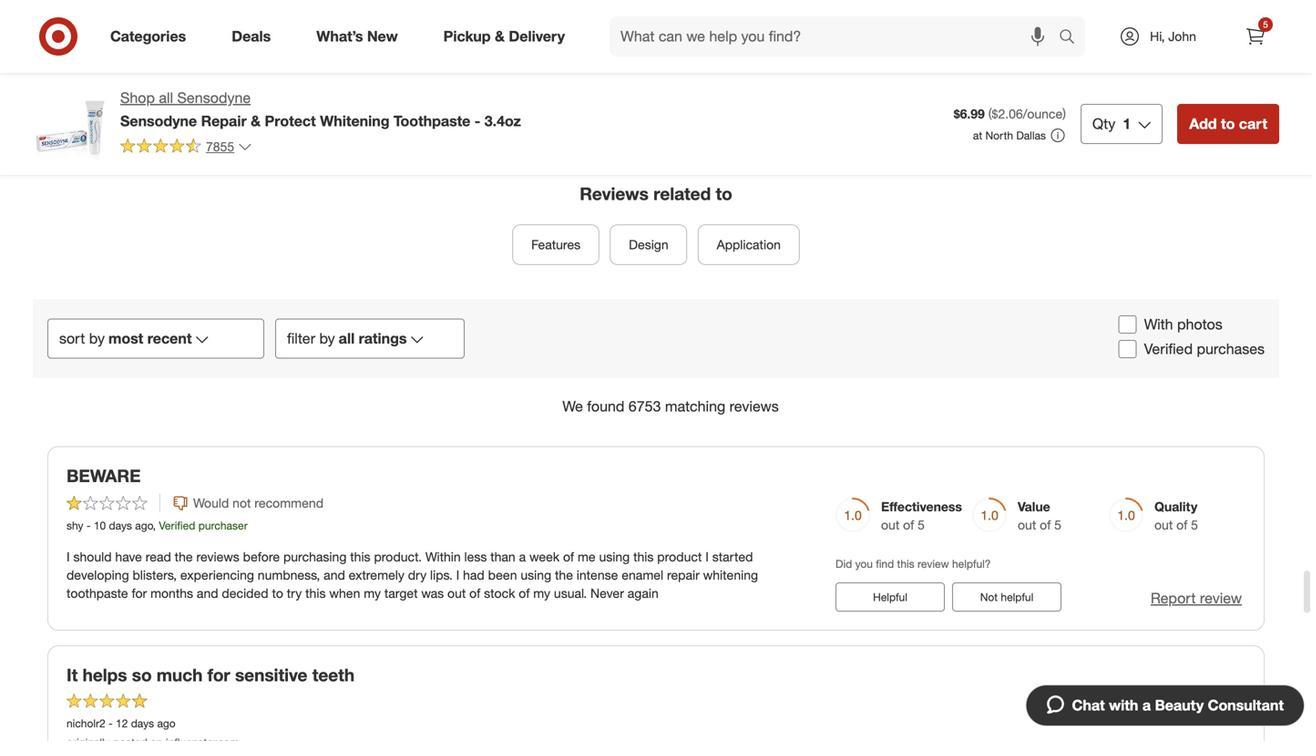 Task type: vqa. For each thing, say whether or not it's contained in the screenshot.
filter
yes



Task type: describe. For each thing, give the bounding box(es) containing it.
at
[[973, 129, 983, 142]]

add to cart button
[[1178, 104, 1280, 144]]

features
[[532, 237, 581, 253]]

shy - 10 days ago , verified purchaser
[[67, 519, 248, 532]]

for inside i should have read the reviews before purchasing this product. within less than a week of me using this product i started developing blisters, experiencing numbness, and extremely dry lips. i had been using the intense enamel repair whitening toothpaste for months and decided to try this when my target was out of stock of my usual. never again
[[132, 585, 147, 601]]

of down had
[[470, 585, 481, 601]]

1 vertical spatial verified
[[159, 519, 195, 532]]

beauty
[[1155, 696, 1204, 714]]

recent
[[147, 330, 192, 347]]

1 horizontal spatial for
[[207, 665, 230, 686]]

1 vertical spatial the
[[555, 567, 573, 583]]

- inside shop all sensodyne sensodyne repair & protect whitening toothpaste - 3.4oz
[[475, 112, 481, 130]]

toothpaste
[[67, 585, 128, 601]]

guest review image 1 of 12, zoom in image
[[206, 0, 320, 70]]

would
[[193, 495, 229, 511]]

pickup & delivery
[[444, 27, 565, 45]]

quality out of 5
[[1155, 499, 1199, 533]]

effectiveness out of 5
[[881, 499, 963, 533]]

what's
[[317, 27, 363, 45]]

5 link
[[1236, 16, 1276, 57]]

at north dallas
[[973, 129, 1046, 142]]

not
[[233, 495, 251, 511]]

pickup
[[444, 27, 491, 45]]

sensitive
[[235, 665, 308, 686]]

recommend
[[255, 495, 324, 511]]

days for 12
[[131, 716, 154, 730]]

dry
[[408, 567, 427, 583]]

this right try
[[306, 585, 326, 601]]

1 horizontal spatial &
[[495, 27, 505, 45]]

application button
[[698, 225, 800, 265]]

design
[[629, 237, 669, 253]]

helpful
[[1001, 590, 1034, 604]]

ago for 10
[[135, 519, 153, 532]]

categories
[[110, 27, 186, 45]]

this right find
[[897, 557, 915, 571]]

months
[[150, 585, 193, 601]]

most
[[108, 330, 143, 347]]

1 horizontal spatial i
[[456, 567, 460, 583]]

verified purchases
[[1145, 340, 1265, 358]]

read
[[146, 549, 171, 565]]

& inside shop all sensodyne sensodyne repair & protect whitening toothpaste - 3.4oz
[[251, 112, 261, 130]]

consultant
[[1208, 696, 1284, 714]]

quality
[[1155, 499, 1198, 515]]

1 horizontal spatial reviews
[[730, 397, 779, 415]]

review inside see more review images
[[994, 14, 1031, 30]]

5 for quality out of 5
[[1191, 517, 1199, 533]]

out for quality out of 5
[[1155, 517, 1173, 533]]

new
[[367, 27, 398, 45]]

filter
[[287, 330, 315, 347]]

1 my from the left
[[364, 585, 381, 601]]

reviews inside i should have read the reviews before purchasing this product. within less than a week of me using this product i started developing blisters, experiencing numbness, and extremely dry lips. i had been using the intense enamel repair whitening toothpaste for months and decided to try this when my target was out of stock of my usual. never again
[[196, 549, 240, 565]]

have
[[115, 549, 142, 565]]

effectiveness
[[881, 499, 963, 515]]

application
[[717, 237, 781, 253]]

chat with a beauty consultant button
[[1026, 685, 1305, 727]]

of inside value out of 5
[[1040, 517, 1051, 533]]

protect
[[265, 112, 316, 130]]

cart
[[1240, 115, 1268, 133]]

images
[[1034, 14, 1075, 30]]

sort
[[59, 330, 85, 347]]

qty 1
[[1093, 115, 1131, 133]]

report
[[1151, 589, 1196, 607]]

reviews related to
[[580, 183, 733, 204]]

add
[[1190, 115, 1217, 133]]

decided
[[222, 585, 269, 601]]

search
[[1051, 29, 1095, 47]]

0 horizontal spatial the
[[175, 549, 193, 565]]

find
[[876, 557, 894, 571]]

nicholr2
[[67, 716, 105, 730]]

1 vertical spatial sensodyne
[[120, 112, 197, 130]]

of left me on the bottom left
[[563, 549, 574, 565]]

whitening
[[320, 112, 390, 130]]

this up extremely
[[350, 549, 371, 565]]

was
[[421, 585, 444, 601]]

Verified purchases checkbox
[[1119, 340, 1137, 358]]

value
[[1018, 499, 1051, 515]]

blisters,
[[133, 567, 177, 583]]

i should have read the reviews before purchasing this product. within less than a week of me using this product i started developing blisters, experiencing numbness, and extremely dry lips. i had been using the intense enamel repair whitening toothpaste for months and decided to try this when my target was out of stock of my usual. never again
[[67, 549, 758, 601]]

guest review image 2 of 12, zoom in image
[[335, 0, 449, 70]]

report review button
[[1151, 588, 1242, 609]]

by for filter by
[[319, 330, 335, 347]]

7855 link
[[120, 138, 253, 158]]

within
[[426, 549, 461, 565]]

usual.
[[554, 585, 587, 601]]

what's new link
[[301, 16, 421, 57]]

0 horizontal spatial i
[[67, 549, 70, 565]]

whitening
[[703, 567, 758, 583]]

,
[[153, 519, 156, 532]]

What can we help you find? suggestions appear below search field
[[610, 16, 1064, 57]]

you
[[856, 557, 873, 571]]

purchaser
[[198, 519, 248, 532]]

with
[[1145, 316, 1174, 333]]

of inside quality out of 5
[[1177, 517, 1188, 533]]

1 vertical spatial review
[[918, 557, 949, 571]]

did you find this review helpful?
[[836, 557, 991, 571]]

target
[[385, 585, 418, 601]]

out inside i should have read the reviews before purchasing this product. within less than a week of me using this product i started developing blisters, experiencing numbness, and extremely dry lips. i had been using the intense enamel repair whitening toothpaste for months and decided to try this when my target was out of stock of my usual. never again
[[448, 585, 466, 601]]

repair
[[667, 567, 700, 583]]



Task type: locate. For each thing, give the bounding box(es) containing it.
it helps so much for sensitive teeth
[[67, 665, 355, 686]]

review
[[994, 14, 1031, 30], [918, 557, 949, 571], [1200, 589, 1242, 607]]

by for sort by
[[89, 330, 105, 347]]

ratings
[[359, 330, 407, 347]]

1 horizontal spatial to
[[716, 183, 733, 204]]

- left 3.4oz
[[475, 112, 481, 130]]

6753
[[629, 397, 661, 415]]

0 horizontal spatial verified
[[159, 519, 195, 532]]

1 horizontal spatial the
[[555, 567, 573, 583]]

5 for effectiveness out of 5
[[918, 517, 925, 533]]

0 horizontal spatial my
[[364, 585, 381, 601]]

by right filter
[[319, 330, 335, 347]]

1 vertical spatial using
[[521, 567, 552, 583]]

5 down 'quality'
[[1191, 517, 1199, 533]]

hi,
[[1150, 28, 1165, 44]]

shop
[[120, 89, 155, 107]]

developing
[[67, 567, 129, 583]]

0 vertical spatial using
[[599, 549, 630, 565]]

my left usual.
[[534, 585, 551, 601]]

1 vertical spatial reviews
[[196, 549, 240, 565]]

never
[[591, 585, 624, 601]]

features button
[[513, 225, 599, 265]]

0 horizontal spatial reviews
[[196, 549, 240, 565]]

of down 'quality'
[[1177, 517, 1188, 533]]

2 vertical spatial -
[[108, 716, 113, 730]]

5 for value out of 5
[[1055, 517, 1062, 533]]

of down 'value'
[[1040, 517, 1051, 533]]

5 down effectiveness
[[918, 517, 925, 533]]

1 horizontal spatial and
[[324, 567, 345, 583]]

5 right john
[[1264, 19, 1269, 30]]

1 vertical spatial to
[[716, 183, 733, 204]]

0 vertical spatial sensodyne
[[177, 89, 251, 107]]

0 horizontal spatial to
[[272, 585, 283, 601]]

of down effectiveness
[[903, 517, 914, 533]]

5 inside quality out of 5
[[1191, 517, 1199, 533]]

and
[[324, 567, 345, 583], [197, 585, 218, 601]]

a inside i should have read the reviews before purchasing this product. within less than a week of me using this product i started developing blisters, experiencing numbness, and extremely dry lips. i had been using the intense enamel repair whitening toothpaste for months and decided to try this when my target was out of stock of my usual. never again
[[519, 549, 526, 565]]

intense
[[577, 567, 618, 583]]

chat with a beauty consultant
[[1072, 696, 1284, 714]]

i left had
[[456, 567, 460, 583]]

helpful?
[[953, 557, 991, 571]]

guest review image 5 of 12, zoom in image
[[721, 0, 835, 70]]

out
[[881, 517, 900, 533], [1018, 517, 1037, 533], [1155, 517, 1173, 533], [448, 585, 466, 601]]

guest review image 3 of 12, zoom in image
[[464, 0, 577, 70]]

)
[[1063, 106, 1066, 122]]

1 horizontal spatial all
[[339, 330, 355, 347]]

photos
[[1178, 316, 1223, 333]]

5 up not helpful button on the right
[[1055, 517, 1062, 533]]

1 horizontal spatial review
[[994, 14, 1031, 30]]

ago right 12
[[157, 716, 176, 730]]

try
[[287, 585, 302, 601]]

we
[[563, 397, 583, 415]]

a right than at the left of page
[[519, 549, 526, 565]]

ago for 12
[[157, 716, 176, 730]]

out down 'quality'
[[1155, 517, 1173, 533]]

out down effectiveness
[[881, 517, 900, 533]]

out inside quality out of 5
[[1155, 517, 1173, 533]]

my down extremely
[[364, 585, 381, 601]]

see
[[1007, 0, 1029, 12]]

categories link
[[95, 16, 209, 57]]

john
[[1169, 28, 1197, 44]]

0 vertical spatial &
[[495, 27, 505, 45]]

review down see at the top
[[994, 14, 1031, 30]]

2 horizontal spatial -
[[475, 112, 481, 130]]

of inside effectiveness out of 5
[[903, 517, 914, 533]]

7855
[[206, 138, 234, 154]]

found
[[587, 397, 625, 415]]

and down experiencing
[[197, 585, 218, 601]]

product.
[[374, 549, 422, 565]]

1 vertical spatial ago
[[157, 716, 176, 730]]

experiencing
[[180, 567, 254, 583]]

again
[[628, 585, 659, 601]]

0 vertical spatial -
[[475, 112, 481, 130]]

sensodyne down shop
[[120, 112, 197, 130]]

numbness,
[[258, 567, 320, 583]]

0 horizontal spatial all
[[159, 89, 173, 107]]

2 vertical spatial review
[[1200, 589, 1242, 607]]

for right the much
[[207, 665, 230, 686]]

to right add
[[1221, 115, 1235, 133]]

all left ratings
[[339, 330, 355, 347]]

1 vertical spatial a
[[1143, 696, 1151, 714]]

report review
[[1151, 589, 1242, 607]]

0 horizontal spatial -
[[86, 519, 91, 532]]

out for effectiveness out of 5
[[881, 517, 900, 533]]

5 inside effectiveness out of 5
[[918, 517, 925, 533]]

5
[[1264, 19, 1269, 30], [918, 517, 925, 533], [1055, 517, 1062, 533], [1191, 517, 1199, 533]]

enamel
[[622, 567, 664, 583]]

i left started
[[706, 549, 709, 565]]

3.4oz
[[485, 112, 521, 130]]

beware
[[67, 465, 141, 486]]

& right pickup
[[495, 27, 505, 45]]

verified right ,
[[159, 519, 195, 532]]

deals link
[[216, 16, 294, 57]]

product
[[657, 549, 702, 565]]

related
[[654, 183, 711, 204]]

& right repair
[[251, 112, 261, 130]]

should
[[73, 549, 112, 565]]

0 horizontal spatial by
[[89, 330, 105, 347]]

1 horizontal spatial by
[[319, 330, 335, 347]]

guest review image 6 of 12, zoom in image
[[849, 0, 963, 70]]

out down lips.
[[448, 585, 466, 601]]

days right 10
[[109, 519, 132, 532]]

guest review image 4 of 12, zoom in image
[[592, 0, 706, 70]]

0 horizontal spatial a
[[519, 549, 526, 565]]

a right with
[[1143, 696, 1151, 714]]

review left helpful?
[[918, 557, 949, 571]]

reviews
[[580, 183, 649, 204]]

and up when
[[324, 567, 345, 583]]

0 vertical spatial to
[[1221, 115, 1235, 133]]

image of sensodyne repair & protect whitening toothpaste - 3.4oz image
[[33, 88, 106, 160]]

nicholr2 - 12 days ago
[[67, 716, 176, 730]]

0 vertical spatial all
[[159, 89, 173, 107]]

so
[[132, 665, 152, 686]]

- left 10
[[86, 519, 91, 532]]

the right read
[[175, 549, 193, 565]]

$2.06
[[992, 106, 1023, 122]]

extremely
[[349, 567, 405, 583]]

1 horizontal spatial verified
[[1145, 340, 1193, 358]]

this
[[350, 549, 371, 565], [634, 549, 654, 565], [897, 557, 915, 571], [306, 585, 326, 601]]

out for value out of 5
[[1018, 517, 1037, 533]]

toothpaste
[[394, 112, 471, 130]]

stock
[[484, 585, 515, 601]]

out inside value out of 5
[[1018, 517, 1037, 533]]

sensodyne up repair
[[177, 89, 251, 107]]

lips.
[[430, 567, 453, 583]]

when
[[329, 585, 360, 601]]

sort by most recent
[[59, 330, 192, 347]]

than
[[491, 549, 516, 565]]

12
[[116, 716, 128, 730]]

all inside shop all sensodyne sensodyne repair & protect whitening toothpaste - 3.4oz
[[159, 89, 173, 107]]

1 horizontal spatial ago
[[157, 716, 176, 730]]

0 vertical spatial a
[[519, 549, 526, 565]]

we found 6753 matching reviews
[[563, 397, 779, 415]]

purchases
[[1197, 340, 1265, 358]]

- left 12
[[108, 716, 113, 730]]

deals
[[232, 27, 271, 45]]

1 horizontal spatial my
[[534, 585, 551, 601]]

purchasing
[[283, 549, 347, 565]]

to right related on the top of page
[[716, 183, 733, 204]]

0 horizontal spatial and
[[197, 585, 218, 601]]

would not recommend
[[193, 495, 324, 511]]

this up enamel
[[634, 549, 654, 565]]

2 horizontal spatial i
[[706, 549, 709, 565]]

using up intense
[[599, 549, 630, 565]]

reviews right matching
[[730, 397, 779, 415]]

1 horizontal spatial a
[[1143, 696, 1151, 714]]

2 horizontal spatial to
[[1221, 115, 1235, 133]]

0 vertical spatial the
[[175, 549, 193, 565]]

out inside effectiveness out of 5
[[881, 517, 900, 533]]

chat
[[1072, 696, 1105, 714]]

days right 12
[[131, 716, 154, 730]]

0 vertical spatial review
[[994, 14, 1031, 30]]

out down 'value'
[[1018, 517, 1037, 533]]

- for shy - 10 days ago , verified purchaser
[[86, 519, 91, 532]]

0 vertical spatial ago
[[135, 519, 153, 532]]

much
[[157, 665, 203, 686]]

1 vertical spatial days
[[131, 716, 154, 730]]

using
[[599, 549, 630, 565], [521, 567, 552, 583]]

0 vertical spatial verified
[[1145, 340, 1193, 358]]

a inside chat with a beauty consultant button
[[1143, 696, 1151, 714]]

0 horizontal spatial &
[[251, 112, 261, 130]]

of right the stock
[[519, 585, 530, 601]]

to inside 'button'
[[1221, 115, 1235, 133]]

review right report
[[1200, 589, 1242, 607]]

- for nicholr2 - 12 days ago
[[108, 716, 113, 730]]

1 horizontal spatial -
[[108, 716, 113, 730]]

0 horizontal spatial review
[[918, 557, 949, 571]]

1 vertical spatial and
[[197, 585, 218, 601]]

add to cart
[[1190, 115, 1268, 133]]

2 by from the left
[[319, 330, 335, 347]]

/ounce
[[1023, 106, 1063, 122]]

0 horizontal spatial ago
[[135, 519, 153, 532]]

dallas
[[1017, 129, 1046, 142]]

pickup & delivery link
[[428, 16, 588, 57]]

by right sort
[[89, 330, 105, 347]]

less
[[464, 549, 487, 565]]

$6.99
[[954, 106, 985, 122]]

days for 10
[[109, 519, 132, 532]]

0 vertical spatial and
[[324, 567, 345, 583]]

1 vertical spatial &
[[251, 112, 261, 130]]

verified down with
[[1145, 340, 1193, 358]]

all right shop
[[159, 89, 173, 107]]

$6.99 ( $2.06 /ounce )
[[954, 106, 1066, 122]]

to inside i should have read the reviews before purchasing this product. within less than a week of me using this product i started developing blisters, experiencing numbness, and extremely dry lips. i had been using the intense enamel repair whitening toothpaste for months and decided to try this when my target was out of stock of my usual. never again
[[272, 585, 283, 601]]

shy
[[67, 519, 83, 532]]

1 horizontal spatial using
[[599, 549, 630, 565]]

With photos checkbox
[[1119, 316, 1137, 334]]

2 my from the left
[[534, 585, 551, 601]]

0 vertical spatial days
[[109, 519, 132, 532]]

0 horizontal spatial for
[[132, 585, 147, 601]]

what's new
[[317, 27, 398, 45]]

2 horizontal spatial review
[[1200, 589, 1242, 607]]

using down week
[[521, 567, 552, 583]]

1 by from the left
[[89, 330, 105, 347]]

matching
[[665, 397, 726, 415]]

a
[[519, 549, 526, 565], [1143, 696, 1151, 714]]

of
[[903, 517, 914, 533], [1040, 517, 1051, 533], [1177, 517, 1188, 533], [563, 549, 574, 565], [470, 585, 481, 601], [519, 585, 530, 601]]

0 vertical spatial for
[[132, 585, 147, 601]]

helpful button
[[836, 583, 945, 612]]

design button
[[610, 225, 687, 265]]

0 vertical spatial reviews
[[730, 397, 779, 415]]

filter by all ratings
[[287, 330, 407, 347]]

for down blisters, on the bottom of page
[[132, 585, 147, 601]]

10
[[94, 519, 106, 532]]

i left the "should"
[[67, 549, 70, 565]]

sensodyne
[[177, 89, 251, 107], [120, 112, 197, 130]]

the up usual.
[[555, 567, 573, 583]]

0 horizontal spatial using
[[521, 567, 552, 583]]

not helpful button
[[953, 583, 1062, 612]]

to left try
[[272, 585, 283, 601]]

with photos
[[1145, 316, 1223, 333]]

had
[[463, 567, 485, 583]]

2 vertical spatial to
[[272, 585, 283, 601]]

1 vertical spatial -
[[86, 519, 91, 532]]

started
[[713, 549, 753, 565]]

ago up read
[[135, 519, 153, 532]]

reviews up experiencing
[[196, 549, 240, 565]]

north
[[986, 129, 1014, 142]]

1 vertical spatial for
[[207, 665, 230, 686]]

1 vertical spatial all
[[339, 330, 355, 347]]

5 inside value out of 5
[[1055, 517, 1062, 533]]



